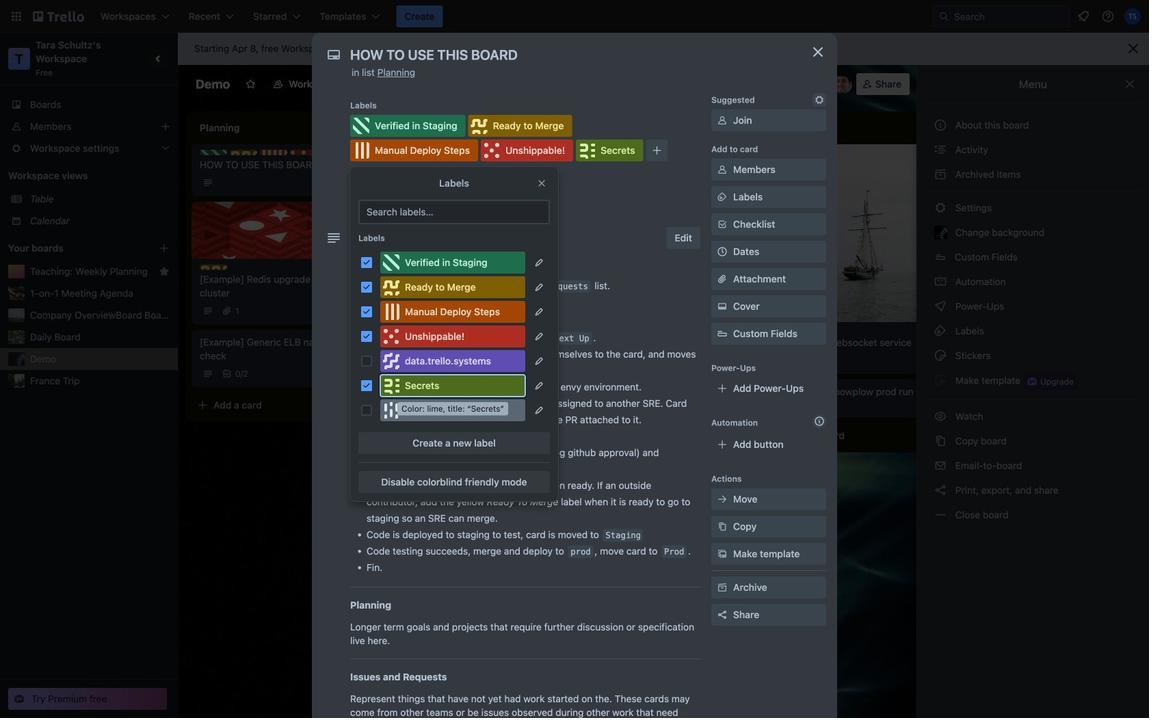 Task type: locate. For each thing, give the bounding box(es) containing it.
sm image
[[716, 114, 730, 127], [934, 143, 948, 157], [716, 163, 730, 177], [355, 193, 368, 207], [934, 201, 948, 215], [934, 275, 948, 289], [716, 300, 730, 313], [934, 300, 948, 313], [934, 324, 948, 338], [934, 349, 948, 363], [934, 410, 948, 424], [934, 484, 948, 498], [716, 520, 730, 534], [716, 581, 730, 595]]

sm image
[[671, 73, 690, 92], [813, 93, 827, 107], [934, 168, 948, 181], [716, 190, 730, 204], [934, 374, 948, 387], [934, 435, 948, 448], [934, 459, 948, 473], [716, 493, 730, 506], [934, 509, 948, 522], [716, 548, 730, 561]]

0 vertical spatial color: green, title: "verified in staging" element
[[350, 115, 466, 137]]

tooltip
[[398, 402, 509, 416]]

color: red, title: "unshippable!" element
[[481, 140, 574, 162], [290, 150, 318, 155], [381, 326, 526, 348]]

search image
[[939, 11, 950, 22]]

star or unstar board image
[[245, 79, 256, 90]]

tara schultz (taraschultz7) image
[[1125, 8, 1142, 25], [816, 75, 835, 94]]

1 horizontal spatial tara schultz (taraschultz7) image
[[1125, 8, 1142, 25]]

1 vertical spatial tara schultz (taraschultz7) image
[[816, 75, 835, 94]]

your boards with 6 items element
[[8, 240, 138, 257]]

0 horizontal spatial color: lime, title: "secrets" element
[[320, 150, 348, 155]]

color: lime, title: "secrets" element
[[576, 140, 644, 162], [320, 150, 348, 155], [381, 375, 526, 397]]

0 vertical spatial create from template… image
[[545, 195, 556, 206]]

1 vertical spatial create from template… image
[[739, 214, 750, 225]]

color: green, title: "verified in staging" element
[[350, 115, 466, 137], [200, 150, 227, 155], [381, 252, 526, 274]]

create from template… image
[[545, 195, 556, 206], [739, 214, 750, 225]]

1 horizontal spatial create from template… image
[[739, 214, 750, 225]]

create from template… image
[[350, 400, 361, 411]]

0 vertical spatial tara schultz (taraschultz7) image
[[1125, 8, 1142, 25]]

Search field
[[934, 5, 1070, 27]]

tara schultz (taraschultz7) image down 'close dialog' image
[[816, 75, 835, 94]]

add board image
[[159, 243, 170, 254]]

starred icon image
[[159, 266, 170, 277]]

open information menu image
[[1102, 10, 1116, 23]]

james peterson (jamespeterson93) image
[[833, 75, 853, 94]]

color: orange, title: "manual deploy steps" element
[[350, 140, 478, 162], [260, 150, 287, 155], [381, 301, 526, 323]]

tara schultz (taraschultz7) image right the open information menu image
[[1125, 8, 1142, 25]]

1 vertical spatial color: green, title: "verified in staging" element
[[200, 150, 227, 155]]

0 notifications image
[[1076, 8, 1092, 25]]

color: yellow, title: "ready to merge" element
[[469, 115, 572, 137], [230, 150, 257, 155], [200, 264, 227, 270], [381, 276, 526, 298], [783, 328, 810, 333]]

None text field
[[344, 42, 795, 67]]



Task type: vqa. For each thing, say whether or not it's contained in the screenshot.
the rightmost on
no



Task type: describe. For each thing, give the bounding box(es) containing it.
0 horizontal spatial create from template… image
[[545, 195, 556, 206]]

close popover image
[[537, 178, 548, 189]]

1 horizontal spatial color: lime, title: "secrets" element
[[381, 375, 526, 397]]

tara schultz (taraschultz7) image inside the 'primary' 'element'
[[1125, 8, 1142, 25]]

Board name text field
[[189, 73, 237, 95]]

2 vertical spatial color: green, title: "verified in staging" element
[[381, 252, 526, 274]]

2 horizontal spatial color: lime, title: "secrets" element
[[576, 140, 644, 162]]

color: black, title: "security issue" element
[[381, 400, 526, 422]]

0 horizontal spatial tara schultz (taraschultz7) image
[[816, 75, 835, 94]]

close dialog image
[[810, 44, 827, 60]]

primary element
[[0, 0, 1150, 33]]

Search labels… text field
[[359, 200, 550, 224]]

color: purple, title: "data.trello.systems" element
[[381, 350, 526, 372]]



